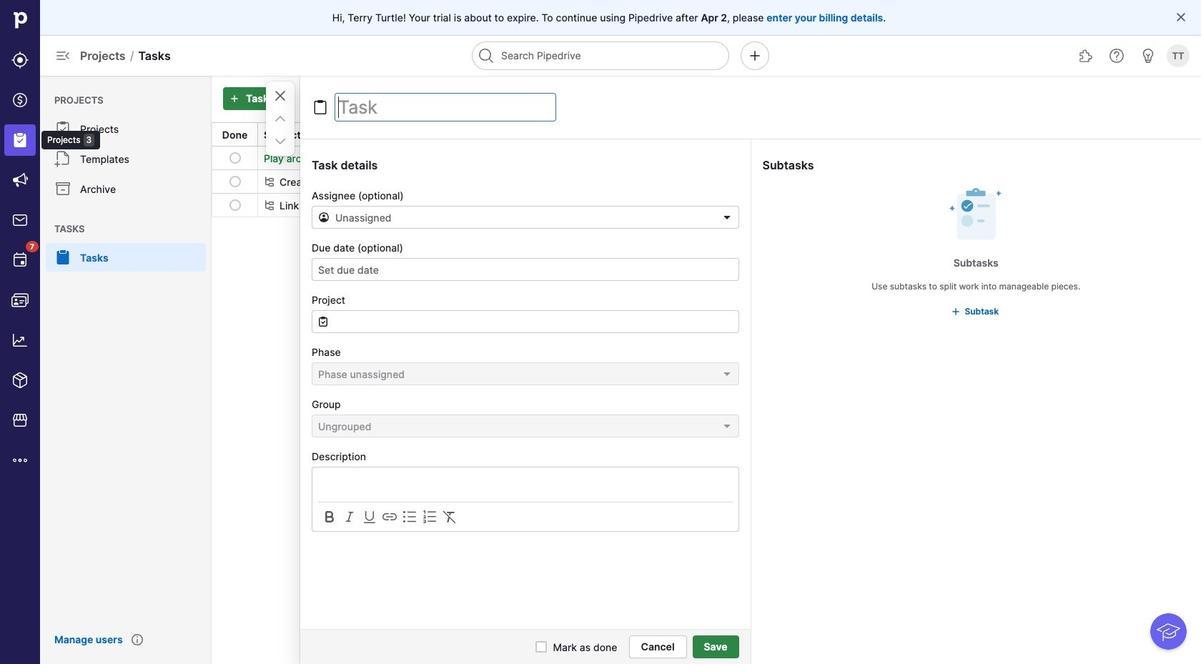 Task type: locate. For each thing, give the bounding box(es) containing it.
1 color undefined image from the top
[[54, 120, 72, 137]]

sales assistant image
[[1140, 47, 1158, 64]]

grid
[[212, 122, 1202, 217]]

color secondary image
[[264, 176, 275, 187], [321, 509, 338, 526], [341, 509, 358, 526], [361, 509, 378, 526], [421, 509, 439, 526]]

None field
[[312, 206, 739, 229], [312, 310, 739, 333], [312, 363, 739, 386], [312, 415, 739, 438], [312, 206, 739, 229], [312, 310, 739, 333], [312, 363, 739, 386], [312, 415, 739, 438]]

menu toggle image
[[54, 47, 72, 64]]

projects image
[[11, 132, 29, 149]]

menu item
[[0, 120, 40, 160], [40, 243, 212, 272]]

Search Pipedrive field
[[472, 41, 730, 70]]

menu
[[0, 0, 100, 665], [40, 76, 212, 665]]

1 row from the top
[[212, 147, 1201, 170]]

color undefined image
[[54, 120, 72, 137], [54, 150, 72, 167], [54, 180, 72, 197], [54, 249, 72, 266]]

row
[[212, 147, 1201, 170], [212, 170, 1201, 193], [212, 193, 1201, 217]]

None text field
[[312, 310, 739, 333]]

color primary inverted image
[[226, 93, 243, 104]]

more image
[[11, 452, 29, 469]]

2 color undefined image from the top
[[54, 150, 72, 167]]

quick help image
[[1109, 47, 1126, 64]]

color primary image
[[272, 87, 289, 104], [312, 99, 329, 116], [813, 129, 824, 140], [272, 133, 289, 150], [229, 152, 241, 164], [229, 200, 241, 211], [318, 212, 330, 223], [722, 212, 733, 223], [722, 368, 733, 380], [722, 421, 733, 432]]

4 color undefined image from the top
[[54, 249, 72, 266]]

campaigns image
[[11, 172, 29, 189]]

0 vertical spatial menu item
[[0, 120, 40, 160]]

leads image
[[11, 52, 29, 69]]

color secondary image
[[264, 200, 275, 211], [381, 509, 398, 526], [401, 509, 419, 526], [441, 509, 459, 526]]

deals image
[[11, 92, 29, 109]]

color primary image
[[1176, 11, 1188, 23], [272, 110, 289, 127], [229, 176, 241, 187], [318, 316, 329, 328], [536, 642, 548, 653]]



Task type: describe. For each thing, give the bounding box(es) containing it.
1 vertical spatial menu item
[[40, 243, 212, 272]]

Set due date text field
[[312, 258, 739, 281]]

home image
[[9, 9, 31, 31]]

color secondary image inside row
[[264, 200, 275, 211]]

3 color undefined image from the top
[[54, 180, 72, 197]]

marketplace image
[[11, 412, 29, 429]]

Task field
[[335, 93, 557, 122]]

sales inbox image
[[11, 212, 29, 229]]

3 row from the top
[[212, 193, 1201, 217]]

knowledge center bot, also known as kc bot is an onboarding assistant that allows you to see the list of onboarding items in one place for quick and easy reference. this improves your in-app experience. image
[[1151, 614, 1188, 650]]

contacts image
[[11, 292, 29, 309]]

2 row from the top
[[212, 170, 1201, 193]]

info image
[[131, 635, 143, 646]]

quick add image
[[747, 47, 764, 64]]

color undefined image
[[11, 252, 29, 269]]

insights image
[[11, 332, 29, 349]]

color undefined image inside menu item
[[54, 249, 72, 266]]

products image
[[11, 372, 29, 389]]

color link image
[[951, 306, 963, 318]]



Task type: vqa. For each thing, say whether or not it's contained in the screenshot.
topmost color undefined icon
no



